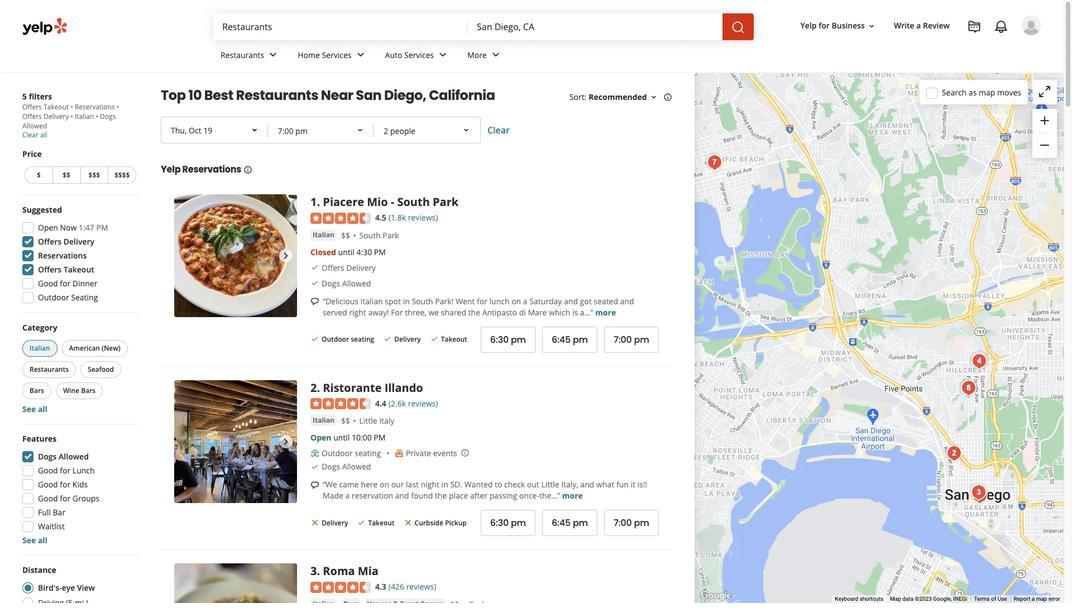 Task type: locate. For each thing, give the bounding box(es) containing it.
24 chevron down v2 image inside more link
[[489, 48, 502, 62]]

clear
[[487, 124, 510, 136], [22, 130, 38, 140]]

0 vertical spatial until
[[338, 247, 354, 257]]

for inside "delicious italian spot in south park! went for lunch on a saturday and got seated and served right away! for three, we shared the antipasto di mare which is a…"
[[477, 296, 487, 306]]

2 7:00 pm link from the top
[[604, 510, 659, 536]]

24 chevron down v2 image left home
[[266, 48, 280, 62]]

4.4 star rating image
[[310, 398, 371, 409]]

see all button
[[22, 404, 47, 414], [22, 535, 47, 546]]

2 vertical spatial outdoor
[[322, 448, 353, 459]]

1 24 chevron down v2 image from the left
[[266, 48, 280, 62]]

outdoor seating down right
[[322, 335, 374, 344]]

16 info v2 image
[[663, 93, 672, 102], [244, 165, 252, 174]]

0 horizontal spatial little
[[359, 416, 377, 426]]

ristorante
[[323, 380, 382, 395]]

reservation
[[352, 490, 393, 501]]

write a review
[[894, 20, 950, 31]]

6:30 for piacere mio - south park
[[490, 333, 509, 346]]

6:30 pm for 2 . ristorante illando
[[490, 517, 526, 530]]

24 chevron down v2 image inside home services link
[[354, 48, 367, 62]]

for down good for kids
[[60, 493, 70, 504]]

we
[[428, 307, 439, 318]]

2 6:45 pm from the top
[[552, 517, 588, 530]]

yelp inside button
[[800, 20, 817, 31]]

7:00 pm link for piacere mio - south park
[[604, 326, 659, 353]]

2 italian link from the top
[[310, 415, 337, 426]]

italian button down category
[[22, 340, 57, 357]]

7:00 pm link down it
[[604, 510, 659, 536]]

1 vertical spatial 6:30
[[490, 517, 509, 530]]

0 vertical spatial 6:30 pm
[[490, 333, 526, 346]]

0 vertical spatial 6:30 pm link
[[481, 326, 536, 353]]

until left 4:30 at the left of the page
[[338, 247, 354, 257]]

2 none field from the left
[[477, 21, 714, 33]]

7:00 for ristorante illando
[[614, 517, 632, 530]]

little up 10:00
[[359, 416, 377, 426]]

italian up closed
[[313, 230, 334, 239]]

1 horizontal spatial more
[[595, 307, 616, 318]]

2 vertical spatial $$
[[341, 416, 350, 426]]

7:00 pm link down seated
[[604, 326, 659, 353]]

on left our
[[380, 479, 389, 490]]

1 vertical spatial all
[[38, 404, 47, 414]]

0 horizontal spatial on
[[380, 479, 389, 490]]

map region
[[559, 3, 1072, 603]]

1 vertical spatial slideshow element
[[174, 380, 297, 503]]

24 chevron down v2 image for restaurants
[[266, 48, 280, 62]]

24 chevron down v2 image
[[436, 48, 450, 62], [489, 48, 502, 62]]

2 services from the left
[[404, 49, 434, 60]]

none field near
[[477, 21, 714, 33]]

1 see all from the top
[[22, 404, 47, 414]]

served
[[323, 307, 347, 318]]

for for groups
[[60, 493, 70, 504]]

1 vertical spatial 6:45 pm link
[[542, 510, 597, 536]]

2 see from the top
[[22, 535, 36, 546]]

1 slideshow element from the top
[[174, 194, 297, 317]]

2 . from the top
[[317, 380, 320, 395]]

the down went
[[468, 307, 480, 318]]

ristorante illando image
[[174, 380, 297, 503], [943, 442, 966, 464]]

2 6:45 from the top
[[552, 517, 571, 530]]

on inside "we came here on our last night in sd. wanted to check out little italy, and what fun it is!! made a reservation and found the place after passing once-the…"
[[380, 479, 389, 490]]

0 horizontal spatial open
[[38, 222, 58, 233]]

24 chevron down v2 image inside auto services link
[[436, 48, 450, 62]]

1 6:30 pm from the top
[[490, 333, 526, 346]]

see up the distance
[[22, 535, 36, 546]]

group containing suggested
[[19, 204, 138, 307]]

16 chevron down v2 image
[[867, 22, 876, 31]]

more
[[595, 307, 616, 318], [562, 490, 583, 501]]

16 checkmark v2 image up 16 speech v2 image
[[310, 279, 319, 288]]

pm for piacere mio - south park the 6:30 pm link
[[511, 333, 526, 346]]

seating
[[351, 335, 374, 344], [355, 448, 381, 459]]

16 outdoor seating v2 image
[[310, 449, 319, 458]]

0 vertical spatial yelp
[[800, 20, 817, 31]]

south up three,
[[412, 296, 433, 306]]

1 horizontal spatial on
[[512, 296, 521, 306]]

right
[[349, 307, 366, 318]]

all down waitlist
[[38, 535, 47, 546]]

1 24 chevron down v2 image from the left
[[436, 48, 450, 62]]

restaurants up bars button
[[30, 365, 69, 374]]

allowed up came
[[342, 461, 371, 472]]

2 vertical spatial 16 checkmark v2 image
[[357, 518, 366, 527]]

0 vertical spatial the
[[468, 307, 480, 318]]

0 vertical spatial italian link
[[310, 229, 337, 240]]

1 horizontal spatial ristorante illando image
[[943, 442, 966, 464]]

1 horizontal spatial bars
[[81, 386, 96, 395]]

. for 2
[[317, 380, 320, 395]]

italian inside "delicious italian spot in south park! went for lunch on a saturday and got seated and served right away! for three, we shared the antipasto di mare which is a…"
[[360, 296, 383, 306]]

until for piacere
[[338, 247, 354, 257]]

more down italy,
[[562, 490, 583, 501]]

passing
[[490, 490, 517, 501]]

once-
[[519, 490, 539, 501]]

1 horizontal spatial offers delivery
[[322, 262, 376, 273]]

2 24 chevron down v2 image from the left
[[489, 48, 502, 62]]

1 6:45 pm from the top
[[552, 333, 588, 346]]

clear all link
[[22, 130, 47, 140]]

outdoor seating for delivery
[[322, 335, 374, 344]]

groups
[[73, 493, 99, 504]]

0 vertical spatial .
[[317, 194, 320, 209]]

6:45 down 'which'
[[552, 333, 571, 346]]

$$
[[63, 170, 70, 180], [341, 230, 350, 240], [341, 416, 350, 426]]

2 bars from the left
[[81, 386, 96, 395]]

bars
[[30, 386, 44, 395], [81, 386, 96, 395]]

more down seated
[[595, 307, 616, 318]]

offers delivery inside "group"
[[38, 236, 94, 247]]

7:00 down fun
[[614, 517, 632, 530]]

1 vertical spatial see all button
[[22, 535, 47, 546]]

parma cucina italiana image
[[968, 350, 991, 372]]

7:00 pm down seated
[[614, 333, 649, 346]]

pm down "little italy"
[[374, 432, 386, 443]]

italian button down 4.4 star rating image
[[310, 415, 337, 426]]

2 7:00 pm from the top
[[614, 517, 649, 530]]

1 . from the top
[[317, 194, 320, 209]]

1 vertical spatial outdoor
[[322, 335, 349, 344]]

1 vertical spatial 6:30 pm
[[490, 517, 526, 530]]

16 speech v2 image
[[310, 481, 319, 490]]

1 horizontal spatial in
[[441, 479, 448, 490]]

24 chevron down v2 image left auto
[[354, 48, 367, 62]]

2 vertical spatial italian button
[[310, 415, 337, 426]]

offers delivery
[[38, 236, 94, 247], [322, 262, 376, 273]]

2
[[310, 380, 317, 395]]

roma mia image
[[968, 481, 990, 503]]

park
[[433, 194, 459, 209], [383, 230, 399, 240]]

0 horizontal spatial park
[[383, 230, 399, 240]]

top
[[161, 86, 186, 104]]

piacere mio - south park image
[[174, 194, 297, 317]]

a…"
[[580, 307, 593, 318]]

pm inside "group"
[[96, 222, 108, 233]]

1 see from the top
[[22, 404, 36, 414]]

good up full
[[38, 493, 58, 504]]

6:45 pm link for piacere mio - south park
[[542, 326, 597, 353]]

auto
[[385, 49, 402, 60]]

1 italian link from the top
[[310, 229, 337, 240]]

on up di
[[512, 296, 521, 306]]

little up the…"
[[541, 479, 559, 490]]

0 horizontal spatial 24 chevron down v2 image
[[436, 48, 450, 62]]

for for dinner
[[60, 278, 70, 289]]

services
[[322, 49, 352, 60], [404, 49, 434, 60]]

a down came
[[345, 490, 350, 501]]

italian button up closed
[[310, 229, 337, 240]]

park up (1.8k reviews) link
[[433, 194, 459, 209]]

3
[[310, 564, 317, 579]]

Select a date text field
[[162, 118, 268, 142]]

the inside "delicious italian spot in south park! went for lunch on a saturday and got seated and served right away! for three, we shared the antipasto di mare which is a…"
[[468, 307, 480, 318]]

1 vertical spatial see
[[22, 535, 36, 546]]

6:30 pm down 'passing'
[[490, 517, 526, 530]]

more link down seated
[[595, 307, 616, 318]]

wanted
[[464, 479, 493, 490]]

expand map image
[[1038, 85, 1051, 98]]

1 vertical spatial map
[[1036, 596, 1047, 602]]

seated
[[594, 296, 618, 306]]

6:45 pm link down is
[[542, 326, 597, 353]]

google image
[[697, 589, 734, 603]]

16 checkmark v2 image down closed
[[310, 263, 319, 272]]

roma mia link
[[323, 564, 379, 579]]

0 vertical spatial 7:00
[[614, 333, 632, 346]]

reservations inside "group"
[[38, 250, 87, 261]]

1 7:00 from the top
[[614, 333, 632, 346]]

good for kids
[[38, 479, 88, 490]]

all up price
[[40, 130, 47, 140]]

ristorante illando image inside map region
[[943, 442, 966, 464]]

6:30 for ristorante illando
[[490, 517, 509, 530]]

in left sd. on the bottom of page
[[441, 479, 448, 490]]

map for moves
[[979, 87, 995, 97]]

16 close v2 image
[[310, 518, 319, 527]]

full bar
[[38, 507, 65, 518]]

6:45 pm down the…"
[[552, 517, 588, 530]]

0 horizontal spatial the
[[435, 490, 447, 501]]

slideshow element for 2
[[174, 380, 297, 503]]

pm right 1:47
[[96, 222, 108, 233]]

1 services from the left
[[322, 49, 352, 60]]

seating
[[71, 292, 98, 303]]

0 horizontal spatial map
[[979, 87, 995, 97]]

16 checkmark v2 image down 16 speech v2 image
[[310, 335, 319, 344]]

1 7:00 pm from the top
[[614, 333, 649, 346]]

offers delivery down closed until 4:30 pm
[[322, 262, 376, 273]]

16 checkmark v2 image
[[310, 263, 319, 272], [310, 335, 319, 344], [383, 335, 392, 344], [430, 335, 439, 344]]

shared
[[441, 307, 466, 318]]

0 vertical spatial map
[[979, 87, 995, 97]]

2 vertical spatial .
[[317, 564, 320, 579]]

0 vertical spatial see all button
[[22, 404, 47, 414]]

see all button down bars button
[[22, 404, 47, 414]]

slideshow element
[[174, 194, 297, 317], [174, 380, 297, 503]]

here
[[361, 479, 378, 490]]

previous image
[[179, 249, 192, 262]]

0 horizontal spatial more
[[562, 490, 583, 501]]

$
[[37, 170, 41, 180]]

2 vertical spatial reviews)
[[406, 581, 436, 592]]

italian
[[75, 112, 94, 121], [313, 230, 334, 239], [360, 296, 383, 306], [30, 343, 50, 353], [313, 416, 334, 425]]

0 horizontal spatial none field
[[222, 21, 459, 33]]

more link for ristorante illando
[[562, 490, 583, 501]]

0 vertical spatial $$
[[63, 170, 70, 180]]

24 chevron down v2 image right auto services
[[436, 48, 450, 62]]

1 see all button from the top
[[22, 404, 47, 414]]

1 horizontal spatial open
[[310, 432, 331, 443]]

1 6:45 from the top
[[552, 333, 571, 346]]

italy,
[[561, 479, 578, 490]]

0 vertical spatial 6:45 pm
[[552, 333, 588, 346]]

see for category
[[22, 404, 36, 414]]

good for good for groups
[[38, 493, 58, 504]]

1 vertical spatial $$
[[341, 230, 350, 240]]

2 outdoor seating from the top
[[322, 448, 381, 459]]

sort:
[[569, 92, 586, 102]]

1 horizontal spatial 24 chevron down v2 image
[[489, 48, 502, 62]]

the inside "we came here on our last night in sd. wanted to check out little italy, and what fun it is!! made a reservation and found the place after passing once-the…"
[[435, 490, 447, 501]]

Find text field
[[222, 21, 459, 33]]

delivery down 4:30 at the left of the page
[[346, 262, 376, 273]]

6:45 pm down is
[[552, 333, 588, 346]]

pm right 4:30 at the left of the page
[[374, 247, 386, 257]]

park down (1.8k
[[383, 230, 399, 240]]

6:30 down antipasto at the bottom left of the page
[[490, 333, 509, 346]]

for down offers takeout
[[60, 278, 70, 289]]

yelp for yelp for business
[[800, 20, 817, 31]]

0 horizontal spatial bars
[[30, 386, 44, 395]]

6:30 pm link down 'passing'
[[481, 510, 536, 536]]

restaurants inside "link"
[[221, 49, 264, 60]]

more link down italy,
[[562, 490, 583, 501]]

0 vertical spatial 7:00 pm
[[614, 333, 649, 346]]

1 outdoor seating from the top
[[322, 335, 374, 344]]

0 horizontal spatial clear
[[22, 130, 38, 140]]

reviews) right (426
[[406, 581, 436, 592]]

chocolat hillcrest image
[[968, 349, 991, 371]]

outdoor inside "group"
[[38, 292, 69, 303]]

asti ristorante image
[[969, 484, 991, 507]]

©2023
[[915, 596, 932, 602]]

italian link
[[310, 229, 337, 240], [310, 415, 337, 426]]

1 horizontal spatial none field
[[477, 21, 714, 33]]

(1.8k
[[389, 212, 406, 223]]

4.3 star rating image
[[310, 582, 371, 593]]

italian link up closed
[[310, 229, 337, 240]]

dinner
[[73, 278, 97, 289]]

0 vertical spatial reservations
[[75, 102, 115, 112]]

$$$$ button
[[108, 166, 136, 184]]

suggested
[[22, 204, 62, 215]]

4 good from the top
[[38, 493, 58, 504]]

reviews) for illando
[[408, 398, 438, 409]]

info icon image
[[461, 449, 469, 458], [461, 449, 469, 458]]

services right auto
[[404, 49, 434, 60]]

restaurants inside button
[[30, 365, 69, 374]]

group
[[1032, 109, 1057, 158], [19, 204, 138, 307], [20, 322, 138, 415], [19, 433, 138, 546]]

curbside
[[415, 518, 443, 528]]

16 checkmark v2 image for 2
[[310, 462, 319, 471]]

for right went
[[477, 296, 487, 306]]

the down night
[[435, 490, 447, 501]]

6:45 pm for 2 . ristorante illando
[[552, 517, 588, 530]]

fun
[[616, 479, 629, 490]]

2 slideshow element from the top
[[174, 380, 297, 503]]

out
[[527, 479, 539, 490]]

7:00 down seated
[[614, 333, 632, 346]]

services right home
[[322, 49, 352, 60]]

(426 reviews)
[[389, 581, 436, 592]]

16 info v2 image right yelp reservations
[[244, 165, 252, 174]]

6:30 pm link down antipasto at the bottom left of the page
[[481, 326, 536, 353]]

pm for 2 . ristorante illando
[[374, 432, 386, 443]]

pm for 6:45 pm link associated with piacere mio - south park
[[573, 333, 588, 346]]

2 7:00 from the top
[[614, 517, 632, 530]]

open inside "group"
[[38, 222, 58, 233]]

0 vertical spatial seating
[[351, 335, 374, 344]]

map left the error
[[1036, 596, 1047, 602]]

yelp left business
[[800, 20, 817, 31]]

7:00 pm link for ristorante illando
[[604, 510, 659, 536]]

outdoor down the 'open until 10:00 pm'
[[322, 448, 353, 459]]

1 vertical spatial .
[[317, 380, 320, 395]]

16 checkmark v2 image for takeout
[[430, 335, 439, 344]]

0 vertical spatial 16 info v2 image
[[663, 93, 672, 102]]

1 vertical spatial 16 checkmark v2 image
[[310, 462, 319, 471]]

0 vertical spatial italian button
[[310, 229, 337, 240]]

option group containing distance
[[19, 565, 138, 603]]

for down good for lunch
[[60, 479, 70, 490]]

16 private events v2 image
[[395, 449, 404, 458]]

1 vertical spatial south
[[359, 230, 381, 240]]

$$ up the 'open until 10:00 pm'
[[341, 416, 350, 426]]

7:00 pm for 2 . ristorante illando
[[614, 517, 649, 530]]

report a map error
[[1014, 596, 1060, 602]]

None search field
[[213, 13, 756, 40]]

1 horizontal spatial park
[[433, 194, 459, 209]]

0 vertical spatial outdoor seating
[[322, 335, 374, 344]]

takeout down filters
[[44, 102, 69, 112]]

16 checkmark v2 image down away!
[[383, 335, 392, 344]]

little inside "we came here on our last night in sd. wanted to check out little italy, and what fun it is!! made a reservation and found the place after passing once-the…"
[[541, 479, 559, 490]]

2 6:30 pm link from the top
[[481, 510, 536, 536]]

1
[[310, 194, 317, 209]]

dogs allowed
[[22, 112, 116, 131], [322, 278, 371, 289], [38, 451, 89, 462], [322, 461, 371, 472]]

delivery inside "group"
[[64, 236, 94, 247]]

1 vertical spatial open
[[310, 432, 331, 443]]

1 vertical spatial outdoor seating
[[322, 448, 381, 459]]

1 vertical spatial more
[[562, 490, 583, 501]]

our
[[391, 479, 404, 490]]

1 vertical spatial until
[[333, 432, 350, 443]]

notifications image
[[994, 20, 1008, 34]]

2 see all button from the top
[[22, 535, 47, 546]]

1 6:30 pm link from the top
[[481, 326, 536, 353]]

see all for features
[[22, 535, 47, 546]]

0 vertical spatial 6:30
[[490, 333, 509, 346]]

write a review link
[[889, 16, 954, 36]]

restaurants down restaurants "link" on the top left
[[236, 86, 318, 104]]

bars right wine
[[81, 386, 96, 395]]

dogs allowed inside "group"
[[38, 451, 89, 462]]

2 vertical spatial all
[[38, 535, 47, 546]]

16 checkmark v2 image down reservation at the left bottom
[[357, 518, 366, 527]]

1 . piacere mio - south park
[[310, 194, 459, 209]]

0 horizontal spatial more link
[[562, 490, 583, 501]]

1 horizontal spatial map
[[1036, 596, 1047, 602]]

restaurants
[[221, 49, 264, 60], [236, 86, 318, 104], [30, 365, 69, 374]]

more for 1 . piacere mio - south park
[[595, 307, 616, 318]]

none field find
[[222, 21, 459, 33]]

0 horizontal spatial 24 chevron down v2 image
[[266, 48, 280, 62]]

keyboard shortcuts button
[[835, 595, 883, 603]]

2 vertical spatial pm
[[374, 432, 386, 443]]

0 vertical spatial slideshow element
[[174, 194, 297, 317]]

2 24 chevron down v2 image from the left
[[354, 48, 367, 62]]

$$ for 2
[[341, 416, 350, 426]]

pm for the 6:30 pm link for ristorante illando
[[511, 517, 526, 530]]

1 vertical spatial see all
[[22, 535, 47, 546]]

1 vertical spatial italian link
[[310, 415, 337, 426]]

7:00 for piacere mio - south park
[[614, 333, 632, 346]]

seating for private events
[[355, 448, 381, 459]]

3 . from the top
[[317, 564, 320, 579]]

2 6:30 from the top
[[490, 517, 509, 530]]

3 good from the top
[[38, 479, 58, 490]]

•
[[71, 102, 73, 112], [117, 102, 119, 112], [71, 112, 73, 121], [96, 112, 98, 121]]

0 vertical spatial 6:45 pm link
[[542, 326, 597, 353]]

for inside button
[[819, 20, 830, 31]]

1 6:45 pm link from the top
[[542, 326, 597, 353]]

all for features
[[38, 535, 47, 546]]

1 vertical spatial italian button
[[22, 340, 57, 357]]

1 horizontal spatial little
[[541, 479, 559, 490]]

see down bars button
[[22, 404, 36, 414]]

next image
[[279, 435, 293, 448]]

good up good for kids
[[38, 465, 58, 476]]

6:45 pm
[[552, 333, 588, 346], [552, 517, 588, 530]]

italian button for 2
[[310, 415, 337, 426]]

1 vertical spatial yelp
[[161, 163, 181, 176]]

clear all
[[22, 130, 47, 140]]

0 vertical spatial see
[[22, 404, 36, 414]]

italian up price group
[[75, 112, 94, 121]]

1 vertical spatial little
[[541, 479, 559, 490]]

italian down 4.4 star rating image
[[313, 416, 334, 425]]

takeout inside "group"
[[64, 264, 94, 275]]

1 6:30 from the top
[[490, 333, 509, 346]]

0 vertical spatial 7:00 pm link
[[604, 326, 659, 353]]

1 bars from the left
[[30, 386, 44, 395]]

offers down 5 filters
[[22, 102, 42, 112]]

0 vertical spatial restaurants
[[221, 49, 264, 60]]

restaurants for restaurants button
[[30, 365, 69, 374]]

16 checkmark v2 image down 16 outdoor seating v2 icon
[[310, 462, 319, 471]]

takeout
[[44, 102, 69, 112], [64, 264, 94, 275], [441, 335, 467, 344], [368, 518, 395, 528]]

0 vertical spatial more link
[[595, 307, 616, 318]]

0 vertical spatial reviews)
[[408, 212, 438, 223]]

takeout up dinner
[[64, 264, 94, 275]]

0 horizontal spatial offers delivery
[[38, 236, 94, 247]]

option group
[[19, 565, 138, 603]]

1 vertical spatial 7:00
[[614, 517, 632, 530]]

outdoor down served
[[322, 335, 349, 344]]

0 vertical spatial offers delivery
[[38, 236, 94, 247]]

1 none field from the left
[[222, 21, 459, 33]]

6:45 pm link down the…"
[[542, 510, 597, 536]]

16 checkmark v2 image
[[310, 279, 319, 288], [310, 462, 319, 471], [357, 518, 366, 527]]

shortcuts
[[860, 596, 883, 602]]

1 vertical spatial seating
[[355, 448, 381, 459]]

24 chevron down v2 image for home services
[[354, 48, 367, 62]]

. left roma
[[317, 564, 320, 579]]

1 horizontal spatial services
[[404, 49, 434, 60]]

$$ up closed until 4:30 pm
[[341, 230, 350, 240]]

4.3 link
[[375, 580, 386, 593]]

1 vertical spatial reservations
[[182, 163, 241, 176]]

0 horizontal spatial 16 info v2 image
[[244, 165, 252, 174]]

1 good from the top
[[38, 278, 58, 289]]

seafood
[[88, 365, 114, 374]]

restaurants link
[[212, 40, 289, 73]]

night
[[421, 479, 439, 490]]

2 good from the top
[[38, 465, 58, 476]]

4.5 link
[[375, 211, 386, 223]]

4.5 star rating image
[[310, 213, 371, 224]]

1 horizontal spatial yelp
[[800, 20, 817, 31]]

projects image
[[968, 20, 981, 34]]

1 vertical spatial the
[[435, 490, 447, 501]]

2 6:45 pm link from the top
[[542, 510, 597, 536]]

on
[[512, 296, 521, 306], [380, 479, 389, 490]]

1 horizontal spatial clear
[[487, 124, 510, 136]]

see all button down waitlist
[[22, 535, 47, 546]]

seating down 10:00
[[355, 448, 381, 459]]

full
[[38, 507, 51, 518]]

1 vertical spatial 6:45 pm
[[552, 517, 588, 530]]

offers up 'good for dinner'
[[38, 264, 61, 275]]

diego,
[[384, 86, 426, 104]]

good
[[38, 278, 58, 289], [38, 465, 58, 476], [38, 479, 58, 490], [38, 493, 58, 504]]

view
[[77, 582, 95, 593]]

2 see all from the top
[[22, 535, 47, 546]]

and up is
[[564, 296, 578, 306]]

for for lunch
[[60, 465, 70, 476]]

None field
[[222, 21, 459, 33], [477, 21, 714, 33]]

1 horizontal spatial 24 chevron down v2 image
[[354, 48, 367, 62]]

$$ for 1
[[341, 230, 350, 240]]

24 chevron down v2 image
[[266, 48, 280, 62], [354, 48, 367, 62]]

24 chevron down v2 image inside restaurants "link"
[[266, 48, 280, 62]]

$$$$
[[114, 170, 130, 180]]

the
[[468, 307, 480, 318], [435, 490, 447, 501]]

0 horizontal spatial services
[[322, 49, 352, 60]]

16 speech v2 image
[[310, 297, 319, 306]]

bars down restaurants button
[[30, 386, 44, 395]]

a up di
[[523, 296, 527, 306]]

good down offers takeout
[[38, 278, 58, 289]]

16 checkmark v2 image for outdoor seating
[[310, 335, 319, 344]]

4.3
[[375, 581, 386, 592]]

seating for delivery
[[351, 335, 374, 344]]

south up (1.8k reviews) link
[[397, 194, 430, 209]]

. for 3
[[317, 564, 320, 579]]

1 vertical spatial 6:45
[[552, 517, 571, 530]]

in right "spot"
[[403, 296, 410, 306]]

2 . ristorante illando
[[310, 380, 423, 395]]

business categories element
[[212, 40, 1041, 73]]

0 vertical spatial little
[[359, 416, 377, 426]]

16 checkmark v2 image down we
[[430, 335, 439, 344]]

1 vertical spatial restaurants
[[236, 86, 318, 104]]

7:00 pm link
[[604, 326, 659, 353], [604, 510, 659, 536]]

6:30 pm down antipasto at the bottom left of the page
[[490, 333, 526, 346]]

1 7:00 pm link from the top
[[604, 326, 659, 353]]

2 6:30 pm from the top
[[490, 517, 526, 530]]

scuderie italia image
[[704, 151, 726, 173]]

0 vertical spatial on
[[512, 296, 521, 306]]

services for home services
[[322, 49, 352, 60]]



Task type: vqa. For each thing, say whether or not it's contained in the screenshot.
Any
no



Task type: describe. For each thing, give the bounding box(es) containing it.
open for open now 1:47 pm
[[38, 222, 58, 233]]

yelp reservations
[[161, 163, 241, 176]]

illando
[[385, 380, 423, 395]]

outdoor for delivery
[[322, 335, 349, 344]]

outdoor seating for private events
[[322, 448, 381, 459]]

outdoor for private events
[[322, 448, 353, 459]]

piacere mio - south park link
[[323, 194, 459, 209]]

user actions element
[[792, 14, 1057, 83]]

what
[[596, 479, 614, 490]]

south inside "delicious italian spot in south park! went for lunch on a saturday and got seated and served right away! for three, we shared the antipasto di mare which is a…"
[[412, 296, 433, 306]]

6:30 pm link for ristorante illando
[[481, 510, 536, 536]]

until for ristorante
[[333, 432, 350, 443]]

italy
[[379, 416, 394, 426]]

yelp for business
[[800, 20, 865, 31]]

check
[[504, 479, 525, 490]]

restaurants button
[[22, 361, 76, 378]]

for for business
[[819, 20, 830, 31]]

mio
[[367, 194, 388, 209]]

tyler b. image
[[1021, 15, 1041, 35]]

(2.6k reviews) link
[[389, 397, 438, 409]]

0 vertical spatial south
[[397, 194, 430, 209]]

closed
[[310, 247, 336, 257]]

terms of use link
[[974, 596, 1007, 602]]

sd.
[[450, 479, 462, 490]]

see all button for features
[[22, 535, 47, 546]]

map
[[890, 596, 901, 602]]

takeout left 16 close v2 icon
[[368, 518, 395, 528]]

map data ©2023 google, inegi
[[890, 596, 967, 602]]

offers down now
[[38, 236, 61, 247]]

see for features
[[22, 535, 36, 546]]

italian inside offers takeout • reservations • offers delivery • italian •
[[75, 112, 94, 121]]

best
[[204, 86, 233, 104]]

6:45 pm link for ristorante illando
[[542, 510, 597, 536]]

on inside "delicious italian spot in south park! went for lunch on a saturday and got seated and served right away! for three, we shared the antipasto di mare which is a…"
[[512, 296, 521, 306]]

top 10 best restaurants near san diego, california
[[161, 86, 495, 104]]

distance
[[22, 565, 56, 575]]

allowed inside "group"
[[59, 451, 89, 462]]

next image
[[279, 249, 293, 262]]

allowed up "delicious
[[342, 278, 371, 289]]

dogs allowed up came
[[322, 461, 371, 472]]

10:00
[[352, 432, 372, 443]]

away!
[[368, 307, 389, 318]]

american
[[69, 343, 100, 353]]

Cover field
[[375, 119, 479, 144]]

last
[[406, 479, 419, 490]]

see all for category
[[22, 404, 47, 414]]

open now 1:47 pm
[[38, 222, 108, 233]]

place
[[449, 490, 468, 501]]

reviews) for mio
[[408, 212, 438, 223]]

0 horizontal spatial ristorante illando image
[[174, 380, 297, 503]]

more link for piacere mio - south park
[[595, 307, 616, 318]]

7:00 pm for 1 . piacere mio - south park
[[614, 333, 649, 346]]

of
[[991, 596, 996, 602]]

mare
[[528, 307, 547, 318]]

terms of use
[[974, 596, 1007, 602]]

american (new)
[[69, 343, 121, 353]]

(2.6k reviews)
[[389, 398, 438, 409]]

delivery down three,
[[394, 335, 421, 344]]

slideshow element for 1
[[174, 194, 297, 317]]

recommended button
[[589, 92, 658, 102]]

24 chevron down v2 image for more
[[489, 48, 502, 62]]

clear for clear
[[487, 124, 510, 136]]

open for open until 10:00 pm
[[310, 432, 331, 443]]

events
[[433, 448, 457, 459]]

for for kids
[[60, 479, 70, 490]]

outdoor seating
[[38, 292, 98, 303]]

good for good for dinner
[[38, 278, 58, 289]]

eye
[[62, 582, 75, 593]]

1 horizontal spatial 16 info v2 image
[[663, 93, 672, 102]]

a inside "delicious italian spot in south park! went for lunch on a saturday and got seated and served right away! for three, we shared the antipasto di mare which is a…"
[[523, 296, 527, 306]]

good for good for lunch
[[38, 465, 58, 476]]

more link
[[458, 40, 511, 73]]

pm for 1 . piacere mio - south park
[[374, 247, 386, 257]]

(426 reviews) link
[[389, 580, 436, 593]]

after
[[470, 490, 487, 501]]

private events
[[406, 448, 457, 459]]

1 vertical spatial park
[[383, 230, 399, 240]]

offers takeout
[[38, 264, 94, 275]]

4:30
[[356, 247, 372, 257]]

a right report
[[1032, 596, 1035, 602]]

map for error
[[1036, 596, 1047, 602]]

three,
[[405, 307, 426, 318]]

use
[[998, 596, 1007, 602]]

4.5
[[375, 212, 386, 223]]

16 checkmark v2 image for delivery
[[383, 335, 392, 344]]

6:45 pm for 1 . piacere mio - south park
[[552, 333, 588, 346]]

spot
[[385, 296, 401, 306]]

made
[[323, 490, 343, 501]]

wine bars button
[[56, 382, 103, 399]]

dogs allowed up "delicious
[[322, 278, 371, 289]]

more for 2 . ristorante illando
[[562, 490, 583, 501]]

16 chevron down v2 image
[[649, 93, 658, 102]]

(1.8k reviews)
[[389, 212, 438, 223]]

went
[[456, 296, 475, 306]]

saturday
[[529, 296, 562, 306]]

good for dinner
[[38, 278, 97, 289]]

bird's-eye view
[[38, 582, 95, 593]]

pm for 7:00 pm link corresponding to ristorante illando
[[634, 517, 649, 530]]

italian link for piacere
[[310, 229, 337, 240]]

$$$ button
[[80, 166, 108, 184]]

24 chevron down v2 image for auto services
[[436, 48, 450, 62]]

write
[[894, 20, 914, 31]]

offers down closed
[[322, 262, 344, 273]]

group containing category
[[20, 322, 138, 415]]

services for auto services
[[404, 49, 434, 60]]

6:45 for 1 . piacere mio - south park
[[552, 333, 571, 346]]

mia trattoria image
[[958, 377, 980, 399]]

dogs allowed down filters
[[22, 112, 116, 131]]

all for category
[[38, 404, 47, 414]]

it
[[631, 479, 635, 490]]

6:45 for 2 . ristorante illando
[[552, 517, 571, 530]]

group containing features
[[19, 433, 138, 546]]

pickup
[[445, 518, 467, 528]]

american (new) button
[[62, 340, 128, 357]]

6:30 pm link for piacere mio - south park
[[481, 326, 536, 353]]

and right italy,
[[580, 479, 594, 490]]

offers up clear all link
[[22, 112, 42, 121]]

inegi
[[953, 596, 967, 602]]

auto services link
[[376, 40, 458, 73]]

16 checkmark v2 image for offers delivery
[[310, 263, 319, 272]]

see all button for category
[[22, 404, 47, 414]]

6:30 pm for 1 . piacere mio - south park
[[490, 333, 526, 346]]

$$ inside button
[[63, 170, 70, 180]]

Near text field
[[477, 21, 714, 33]]

good for groups
[[38, 493, 99, 504]]

price group
[[22, 149, 138, 186]]

delivery right 16 close v2 image
[[322, 518, 348, 528]]

more
[[467, 49, 487, 60]]

a inside "we came here on our last night in sd. wanted to check out little italy, and what fun it is!! made a reservation and found the place after passing once-the…"
[[345, 490, 350, 501]]

allowed up price
[[22, 121, 47, 131]]

features
[[22, 433, 57, 444]]

is!!
[[637, 479, 647, 490]]

italian down category
[[30, 343, 50, 353]]

now
[[60, 222, 77, 233]]

$ button
[[25, 166, 52, 184]]

kids
[[73, 479, 88, 490]]

4.4 link
[[375, 397, 386, 409]]

zoom in image
[[1038, 114, 1051, 127]]

0 vertical spatial all
[[40, 130, 47, 140]]

5
[[22, 91, 27, 102]]

reviews) for mia
[[406, 581, 436, 592]]

bar
[[53, 507, 65, 518]]

for
[[391, 307, 403, 318]]

italian button for 1
[[310, 229, 337, 240]]

which
[[549, 307, 570, 318]]

pm for 6:45 pm link associated with ristorante illando
[[573, 517, 588, 530]]

previous image
[[179, 435, 192, 448]]

filters
[[29, 91, 52, 102]]

yelp for yelp reservations
[[161, 163, 181, 176]]

16 close v2 image
[[403, 518, 412, 527]]

delivery inside offers takeout • reservations • offers delivery • italian •
[[44, 112, 69, 121]]

restaurants for restaurants "link" on the top left
[[221, 49, 264, 60]]

got
[[580, 296, 592, 306]]

takeout down shared
[[441, 335, 467, 344]]

keyboard shortcuts
[[835, 596, 883, 602]]

and right seated
[[620, 296, 634, 306]]

good for good for kids
[[38, 479, 58, 490]]

in inside "delicious italian spot in south park! went for lunch on a saturday and got seated and served right away! for three, we shared the antipasto di mare which is a…"
[[403, 296, 410, 306]]

clear button
[[487, 124, 510, 136]]

16 checkmark v2 image for 1
[[310, 279, 319, 288]]

found
[[411, 490, 433, 501]]

zoom out image
[[1038, 139, 1051, 152]]

and down our
[[395, 490, 409, 501]]

1 vertical spatial offers delivery
[[322, 262, 376, 273]]

-
[[391, 194, 394, 209]]

pm for 7:00 pm link corresponding to piacere mio - south park
[[634, 333, 649, 346]]

california
[[429, 86, 495, 104]]

(new)
[[102, 343, 121, 353]]

search
[[942, 87, 967, 97]]

a right write
[[916, 20, 921, 31]]

reservations inside offers takeout • reservations • offers delivery • italian •
[[75, 102, 115, 112]]

takeout inside offers takeout • reservations • offers delivery • italian •
[[44, 102, 69, 112]]

search image
[[731, 20, 745, 34]]

search as map moves
[[942, 87, 1021, 97]]

. for 1
[[317, 194, 320, 209]]

clear for clear all
[[22, 130, 38, 140]]

Time field
[[269, 119, 373, 144]]

business
[[832, 20, 865, 31]]

in inside "we came here on our last night in sd. wanted to check out little italy, and what fun it is!! made a reservation and found the place after passing once-the…"
[[441, 479, 448, 490]]

italian link for ristorante
[[310, 415, 337, 426]]

came
[[339, 479, 359, 490]]

"delicious
[[323, 296, 358, 306]]



